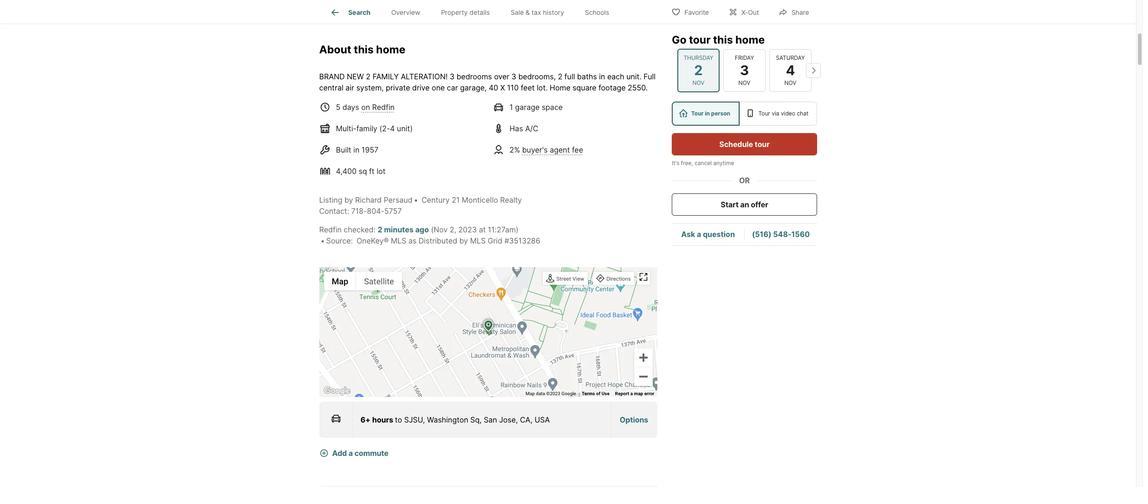 Task type: locate. For each thing, give the bounding box(es) containing it.
0 vertical spatial redfin
[[372, 103, 395, 112]]

about
[[319, 43, 352, 56]]

a inside button
[[349, 449, 353, 459]]

2 horizontal spatial a
[[697, 230, 701, 239]]

via
[[772, 110, 780, 117]]

schedule
[[720, 140, 753, 149]]

(516) 548-1560 link
[[752, 230, 810, 239]]

2 nov from the left
[[739, 79, 751, 86]]

ca,
[[520, 416, 533, 425]]

mls down minutes
[[391, 237, 407, 246]]

0 horizontal spatial map
[[332, 277, 349, 287]]

#
[[505, 237, 510, 246]]

fee
[[572, 146, 584, 155]]

overview tab
[[381, 1, 431, 24]]

ask
[[681, 230, 695, 239]]

bedrooms,
[[519, 72, 556, 81]]

space
[[542, 103, 563, 112]]

a for map
[[631, 392, 633, 397]]

redfin right on
[[372, 103, 395, 112]]

a left map
[[631, 392, 633, 397]]

nov inside thursday 2 nov
[[693, 79, 705, 86]]

family
[[373, 72, 399, 81]]

0 vertical spatial in
[[600, 72, 606, 81]]

jose,
[[500, 416, 518, 425]]

this
[[713, 33, 733, 46], [354, 43, 374, 56]]

a for question
[[697, 230, 701, 239]]

map left satellite
[[332, 277, 349, 287]]

lot.
[[537, 83, 548, 93]]

tour
[[689, 33, 711, 46], [755, 140, 770, 149]]

new
[[347, 72, 364, 81]]

home up family
[[376, 43, 406, 56]]

110
[[508, 83, 519, 93]]

unit.
[[627, 72, 642, 81]]

car
[[447, 83, 458, 93]]

list box containing tour in person
[[672, 102, 818, 126]]

add a commute
[[332, 449, 389, 459]]

nov for 2
[[693, 79, 705, 86]]

by down 2023
[[460, 237, 468, 246]]

home up friday
[[736, 33, 765, 46]]

to
[[395, 416, 402, 425]]

1 nov from the left
[[693, 79, 705, 86]]

2 up system,
[[366, 72, 371, 81]]

0 horizontal spatial 4
[[390, 124, 395, 133]]

1 vertical spatial a
[[631, 392, 633, 397]]

804-
[[367, 207, 385, 216]]

tab list
[[319, 0, 628, 24]]

1 horizontal spatial a
[[631, 392, 633, 397]]

share
[[792, 8, 810, 16]]

saturday
[[776, 54, 805, 61]]

nov inside saturday 4 nov
[[785, 79, 797, 86]]

2 minutes ago link
[[378, 225, 429, 235], [378, 225, 429, 235]]

2 horizontal spatial in
[[705, 110, 710, 117]]

ago
[[416, 225, 429, 235]]

tour left person
[[692, 110, 704, 117]]

terms of use link
[[582, 392, 610, 397]]

2 vertical spatial a
[[349, 449, 353, 459]]

sq
[[359, 167, 367, 176]]

0 horizontal spatial mls
[[391, 237, 407, 246]]

1 horizontal spatial map
[[526, 392, 535, 397]]

full
[[644, 72, 656, 81]]

•
[[414, 196, 418, 205], [321, 237, 325, 246]]

1 mls from the left
[[391, 237, 407, 246]]

a for commute
[[349, 449, 353, 459]]

3
[[740, 62, 749, 78], [450, 72, 455, 81], [512, 72, 517, 81]]

mls
[[391, 237, 407, 246], [470, 237, 486, 246]]

data
[[536, 392, 546, 397]]

go
[[672, 33, 687, 46]]

2023
[[459, 225, 477, 235]]

0 vertical spatial map
[[332, 277, 349, 287]]

1 horizontal spatial •
[[414, 196, 418, 205]]

3 down friday
[[740, 62, 749, 78]]

2,
[[450, 225, 457, 235]]

tour right schedule
[[755, 140, 770, 149]]

in right built
[[354, 146, 360, 155]]

0 horizontal spatial in
[[354, 146, 360, 155]]

0 horizontal spatial •
[[321, 237, 325, 246]]

2 horizontal spatial 3
[[740, 62, 749, 78]]

5
[[336, 103, 341, 112]]

1 horizontal spatial by
[[460, 237, 468, 246]]

san
[[484, 416, 497, 425]]

0 horizontal spatial nov
[[693, 79, 705, 86]]

1 vertical spatial tour
[[755, 140, 770, 149]]

2 inside thursday 2 nov
[[695, 62, 703, 78]]

nov down thursday
[[693, 79, 705, 86]]

list box
[[672, 102, 818, 126]]

built in 1957
[[336, 146, 379, 155]]

0 vertical spatial tour
[[689, 33, 711, 46]]

3 up 110
[[512, 72, 517, 81]]

©2023
[[547, 392, 561, 397]]

on redfin link
[[362, 103, 395, 112]]

tour inside button
[[755, 140, 770, 149]]

mls down at
[[470, 237, 486, 246]]

2% buyer's agent fee
[[510, 146, 584, 155]]

checked:
[[344, 225, 376, 235]]

ask a question link
[[681, 230, 735, 239]]

listing by richard persaud • century 21 monticello realty
[[319, 196, 522, 205]]

x-out
[[742, 8, 760, 16]]

• right the persaud
[[414, 196, 418, 205]]

2
[[695, 62, 703, 78], [366, 72, 371, 81], [558, 72, 563, 81], [378, 225, 383, 235]]

on
[[362, 103, 370, 112]]

tour left via
[[759, 110, 771, 117]]

nov inside friday 3 nov
[[739, 79, 751, 86]]

1 vertical spatial by
[[460, 237, 468, 246]]

out
[[749, 8, 760, 16]]

map
[[332, 277, 349, 287], [526, 392, 535, 397]]

0 vertical spatial a
[[697, 230, 701, 239]]

tax
[[532, 8, 542, 16]]

0 vertical spatial by
[[345, 196, 353, 205]]

tour up thursday
[[689, 33, 711, 46]]

schedule tour
[[720, 140, 770, 149]]

in inside option
[[705, 110, 710, 117]]

in left the "each"
[[600, 72, 606, 81]]

one
[[432, 83, 445, 93]]

start an offer button
[[672, 194, 818, 216]]

0 horizontal spatial tour
[[692, 110, 704, 117]]

1 horizontal spatial 4
[[786, 62, 795, 78]]

3 nov from the left
[[785, 79, 797, 86]]

sale
[[511, 8, 524, 16]]

cancel
[[695, 160, 712, 167]]

None button
[[678, 49, 720, 92], [724, 49, 766, 92], [770, 49, 812, 92], [678, 49, 720, 92], [724, 49, 766, 92], [770, 49, 812, 92]]

2 left full
[[558, 72, 563, 81]]

0 vertical spatial 4
[[786, 62, 795, 78]]

map left data
[[526, 392, 535, 397]]

1
[[510, 103, 513, 112]]

1 vertical spatial in
[[705, 110, 710, 117]]

1 tour from the left
[[692, 110, 704, 117]]

• left the source:
[[321, 237, 325, 246]]

redfin up the source:
[[319, 225, 342, 235]]

a right ask
[[697, 230, 701, 239]]

video
[[781, 110, 796, 117]]

nov for 3
[[739, 79, 751, 86]]

1 horizontal spatial redfin
[[372, 103, 395, 112]]

2 down thursday
[[695, 62, 703, 78]]

(2-
[[380, 124, 390, 133]]

in for built in 1957
[[354, 146, 360, 155]]

1 horizontal spatial tour
[[759, 110, 771, 117]]

nov down saturday
[[785, 79, 797, 86]]

1 vertical spatial redfin
[[319, 225, 342, 235]]

4
[[786, 62, 795, 78], [390, 124, 395, 133]]

(516) 548-1560
[[752, 230, 810, 239]]

a right add
[[349, 449, 353, 459]]

report a map error
[[616, 392, 655, 397]]

menu bar
[[324, 272, 402, 291]]

1 horizontal spatial tour
[[755, 140, 770, 149]]

map region
[[216, 233, 692, 471]]

2 tour from the left
[[759, 110, 771, 117]]

1 vertical spatial •
[[321, 237, 325, 246]]

2 horizontal spatial nov
[[785, 79, 797, 86]]

(516)
[[752, 230, 772, 239]]

2 inside redfin checked: 2 minutes ago (nov 2, 2023 at 11:27am) • source: onekey® mls as distributed by mls grid # 3513286
[[378, 225, 383, 235]]

full
[[565, 72, 575, 81]]

4 down saturday
[[786, 62, 795, 78]]

0 horizontal spatial tour
[[689, 33, 711, 46]]

this right the about
[[354, 43, 374, 56]]

map inside popup button
[[332, 277, 349, 287]]

overview
[[392, 8, 421, 16]]

multi-
[[336, 124, 357, 133]]

lot
[[377, 167, 386, 176]]

by up 718-
[[345, 196, 353, 205]]

start
[[721, 200, 739, 210]]

next image
[[806, 63, 821, 78]]

menu bar containing map
[[324, 272, 402, 291]]

share button
[[771, 2, 818, 21]]

x-
[[742, 8, 749, 16]]

tour via video chat option
[[740, 102, 818, 126]]

4 left unit)
[[390, 124, 395, 133]]

1 horizontal spatial in
[[600, 72, 606, 81]]

go tour this home
[[672, 33, 765, 46]]

buyer's agent fee link
[[523, 146, 584, 155]]

1 vertical spatial map
[[526, 392, 535, 397]]

listing
[[319, 196, 343, 205]]

google image
[[322, 386, 352, 398]]

0 horizontal spatial a
[[349, 449, 353, 459]]

contact: 718-804-5757
[[319, 207, 402, 216]]

nov down friday
[[739, 79, 751, 86]]

persaud
[[384, 196, 413, 205]]

by inside redfin checked: 2 minutes ago (nov 2, 2023 at 11:27am) • source: onekey® mls as distributed by mls grid # 3513286
[[460, 237, 468, 246]]

this up thursday
[[713, 33, 733, 46]]

4,400
[[336, 167, 357, 176]]

options button
[[611, 404, 658, 437]]

2 vertical spatial in
[[354, 146, 360, 155]]

1 horizontal spatial mls
[[470, 237, 486, 246]]

google
[[562, 392, 577, 397]]

nov for 4
[[785, 79, 797, 86]]

unit)
[[397, 124, 413, 133]]

directions
[[607, 276, 631, 283]]

2 up onekey®
[[378, 225, 383, 235]]

built
[[336, 146, 352, 155]]

in left person
[[705, 110, 710, 117]]

1 horizontal spatial nov
[[739, 79, 751, 86]]

3 up the car
[[450, 72, 455, 81]]

0 horizontal spatial redfin
[[319, 225, 342, 235]]

free,
[[681, 160, 693, 167]]

schools tab
[[575, 1, 620, 24]]



Task type: vqa. For each thing, say whether or not it's contained in the screenshot.
Buy ▾ dropdown button
no



Task type: describe. For each thing, give the bounding box(es) containing it.
map for map data ©2023 google
[[526, 392, 535, 397]]

person
[[712, 110, 731, 117]]

property details tab
[[431, 1, 501, 24]]

4 inside saturday 4 nov
[[786, 62, 795, 78]]

schedule tour button
[[672, 133, 818, 156]]

tour for go
[[689, 33, 711, 46]]

use
[[602, 392, 610, 397]]

baths
[[578, 72, 597, 81]]

street view button
[[544, 273, 587, 286]]

favorite
[[685, 8, 709, 16]]

error
[[645, 392, 655, 397]]

question
[[703, 230, 735, 239]]

or
[[739, 176, 750, 185]]

1 horizontal spatial 3
[[512, 72, 517, 81]]

grid
[[488, 237, 503, 246]]

map for map
[[332, 277, 349, 287]]

system,
[[357, 83, 384, 93]]

brand new 2 family alteration!  3 bedrooms over 3 bedrooms, 2 full baths in each unit. full central air system, private drive one car garage, 40 x 110 feet lot. home square footage 2550.
[[319, 72, 656, 93]]

2 mls from the left
[[470, 237, 486, 246]]

1 vertical spatial 4
[[390, 124, 395, 133]]

3 inside friday 3 nov
[[740, 62, 749, 78]]

1 horizontal spatial home
[[736, 33, 765, 46]]

1957
[[362, 146, 379, 155]]

0 horizontal spatial 3
[[450, 72, 455, 81]]

in inside 'brand new 2 family alteration!  3 bedrooms over 3 bedrooms, 2 full baths in each unit. full central air system, private drive one car garage, 40 x 110 feet lot. home square footage 2550.'
[[600, 72, 606, 81]]

commute
[[355, 449, 389, 459]]

tour for schedule
[[755, 140, 770, 149]]

map data ©2023 google
[[526, 392, 577, 397]]

map
[[634, 392, 644, 397]]

buyer's
[[523, 146, 548, 155]]

2%
[[510, 146, 520, 155]]

0 horizontal spatial home
[[376, 43, 406, 56]]

each
[[608, 72, 625, 81]]

add a commute button
[[319, 443, 404, 465]]

548-
[[774, 230, 792, 239]]

view
[[573, 276, 585, 283]]

details
[[470, 8, 490, 16]]

redfin inside redfin checked: 2 minutes ago (nov 2, 2023 at 11:27am) • source: onekey® mls as distributed by mls grid # 3513286
[[319, 225, 342, 235]]

• inside redfin checked: 2 minutes ago (nov 2, 2023 at 11:27am) • source: onekey® mls as distributed by mls grid # 3513286
[[321, 237, 325, 246]]

tour for tour in person
[[692, 110, 704, 117]]

5 days on redfin
[[336, 103, 395, 112]]

about this home
[[319, 43, 406, 56]]

alteration!
[[401, 72, 448, 81]]

1560
[[792, 230, 810, 239]]

it's
[[672, 160, 680, 167]]

days
[[343, 103, 359, 112]]

chat
[[797, 110, 809, 117]]

0 horizontal spatial by
[[345, 196, 353, 205]]

report
[[616, 392, 630, 397]]

offer
[[751, 200, 769, 210]]

start an offer
[[721, 200, 769, 210]]

terms
[[582, 392, 595, 397]]

garage
[[515, 103, 540, 112]]

tab list containing search
[[319, 0, 628, 24]]

1 horizontal spatial this
[[713, 33, 733, 46]]

add
[[332, 449, 347, 459]]

friday
[[735, 54, 754, 61]]

sq,
[[471, 416, 482, 425]]

in for tour in person
[[705, 110, 710, 117]]

x-out button
[[721, 2, 768, 21]]

search link
[[330, 7, 371, 18]]

6+
[[361, 416, 371, 425]]

0 horizontal spatial this
[[354, 43, 374, 56]]

x
[[501, 83, 505, 93]]

friday 3 nov
[[735, 54, 754, 86]]

brand
[[319, 72, 345, 81]]

4,400 sq ft lot
[[336, 167, 386, 176]]

2550.
[[628, 83, 648, 93]]

anytime
[[714, 160, 735, 167]]

square
[[573, 83, 597, 93]]

an
[[741, 200, 750, 210]]

tour in person option
[[672, 102, 740, 126]]

0 vertical spatial •
[[414, 196, 418, 205]]

has a/c
[[510, 124, 539, 133]]

monticello
[[462, 196, 498, 205]]

(nov
[[431, 225, 448, 235]]

source:
[[326, 237, 353, 246]]

sjsu,
[[404, 416, 425, 425]]

drive
[[412, 83, 430, 93]]

ft
[[369, 167, 375, 176]]

3513286
[[510, 237, 541, 246]]

6+ hours to sjsu, washington sq, san jose, ca, usa
[[361, 416, 550, 425]]

satellite
[[364, 277, 394, 287]]

5757
[[385, 207, 402, 216]]

air
[[346, 83, 355, 93]]

footage
[[599, 83, 626, 93]]

sale & tax history tab
[[501, 1, 575, 24]]

redfin checked: 2 minutes ago (nov 2, 2023 at 11:27am) • source: onekey® mls as distributed by mls grid # 3513286
[[319, 225, 541, 246]]

search
[[348, 8, 371, 16]]

tour for tour via video chat
[[759, 110, 771, 117]]

map button
[[324, 272, 356, 291]]

11:27am)
[[488, 225, 519, 235]]

thursday
[[684, 54, 714, 61]]

favorite button
[[664, 2, 717, 21]]

directions button
[[594, 273, 634, 286]]

richard
[[355, 196, 382, 205]]



